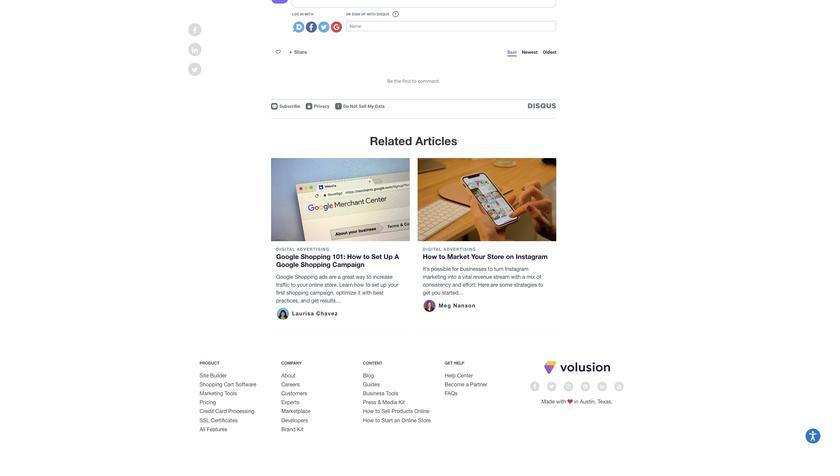 Task type: describe. For each thing, give the bounding box(es) containing it.
help center become a partner faqs
[[445, 373, 488, 397]]

tools inside site builder shopping cart software marketing tools pricing credit card processing ssl certificates all features
[[225, 391, 237, 397]]

2 your from the left
[[388, 282, 399, 288]]

follow volusion on linkedin image
[[600, 384, 605, 390]]

1 vertical spatial online
[[402, 418, 417, 424]]

get help
[[445, 361, 465, 366]]

software
[[236, 382, 257, 388]]

laurisa
[[292, 311, 315, 317]]

facebook image
[[193, 27, 197, 34]]

your
[[472, 253, 486, 261]]

press
[[363, 400, 377, 406]]

store inside digital advertising how to market your store on instagram
[[488, 253, 505, 261]]

to inside digital advertising how to market your store on instagram
[[439, 253, 446, 261]]

how
[[354, 282, 364, 288]]

meg nanson
[[439, 303, 476, 309]]

great
[[342, 274, 355, 280]]

laurisa chavez link
[[276, 307, 338, 321]]

here
[[478, 282, 490, 288]]

experts
[[282, 400, 300, 406]]

an
[[395, 418, 400, 424]]

meg
[[439, 303, 452, 309]]

how to start an online store link
[[363, 418, 431, 424]]

1 your from the left
[[297, 282, 308, 288]]

tools inside blog guides business tools press & media kit how to sell products online how to start an online store
[[386, 391, 399, 397]]

site builder shopping cart software marketing tools pricing credit card processing ssl certificates all features
[[200, 373, 257, 433]]

ecommerce software by volusion image
[[543, 361, 611, 375]]

turn
[[494, 266, 504, 272]]

blog
[[363, 373, 374, 379]]

2 horizontal spatial with
[[557, 399, 567, 405]]

related articles
[[370, 134, 458, 148]]

marketing tools link
[[200, 391, 237, 397]]

store.
[[325, 282, 338, 288]]

developers link
[[282, 418, 308, 424]]

are inside google shopping ads are a great way to increase traffic to your online store. learn how to set up your first shopping campaign, optimize it with best practices, and get results…
[[329, 274, 337, 280]]

blog guides business tools press & media kit how to sell products online how to start an online store
[[363, 373, 431, 424]]

shopping inside google shopping ads are a great way to increase traffic to your online store. learn how to set up your first shopping campaign, optimize it with best practices, and get results…
[[295, 274, 318, 280]]

into
[[448, 274, 457, 280]]

press & media kit link
[[363, 400, 405, 406]]

101:
[[333, 253, 346, 261]]

in austin, texas.
[[573, 399, 613, 405]]

increase
[[373, 274, 393, 280]]

of
[[537, 274, 542, 280]]

a right the 'into'
[[458, 274, 461, 280]]

products
[[392, 409, 413, 415]]

builder
[[210, 373, 227, 379]]

kit for brand
[[297, 427, 304, 433]]

product
[[200, 361, 220, 366]]

brand kit link
[[282, 427, 304, 433]]

cart
[[224, 382, 234, 388]]

about careers customers experts marketplace developers brand kit
[[282, 373, 311, 433]]

kit for media
[[399, 400, 405, 406]]

get
[[445, 361, 453, 366]]

2 google from the top
[[276, 261, 299, 269]]

pricing
[[200, 400, 216, 406]]

about link
[[282, 373, 296, 379]]

ssl certificates link
[[200, 418, 238, 424]]

made with
[[542, 399, 568, 405]]

with inside google shopping ads are a great way to increase traffic to your online store. learn how to set up your first shopping campaign, optimize it with best practices, and get results…
[[362, 290, 372, 296]]

0 vertical spatial help
[[454, 361, 465, 366]]

a
[[395, 253, 399, 261]]

&
[[378, 400, 381, 406]]

sell
[[382, 409, 390, 415]]

meg nanson link
[[423, 300, 476, 313]]

started…
[[442, 290, 464, 296]]

business
[[363, 391, 385, 397]]

a left mix
[[523, 274, 526, 280]]

with inside it's possible for businesses to turn instagram marketing into a vital revenue stream with a mix of consistency and effort. here are some strategies to get you started…
[[511, 274, 521, 280]]

learn
[[340, 282, 353, 288]]

instagram inside digital advertising how to market your store on instagram
[[516, 253, 548, 261]]

shopping
[[287, 290, 309, 296]]

digital advertising google shopping 101: how to set up a google shopping campaign
[[276, 247, 399, 269]]

nanson
[[454, 303, 476, 309]]

some
[[500, 282, 513, 288]]

marketplace link
[[282, 409, 311, 415]]

set
[[372, 282, 379, 288]]

shopping inside site builder shopping cart software marketing tools pricing credit card processing ssl certificates all features
[[200, 382, 223, 388]]

it's
[[423, 266, 430, 272]]

related
[[370, 134, 412, 148]]

and inside google shopping ads are a great way to increase traffic to your online store. learn how to set up your first shopping campaign, optimize it with best practices, and get results…
[[301, 298, 310, 304]]

digital advertising how to market your store on instagram
[[423, 247, 548, 261]]

media
[[383, 400, 397, 406]]

developers
[[282, 418, 308, 424]]

laurisa chavez
[[292, 311, 338, 317]]

pricing link
[[200, 400, 216, 406]]

follow volusion on facebook image
[[534, 384, 537, 390]]



Task type: locate. For each thing, give the bounding box(es) containing it.
1 horizontal spatial store
[[488, 253, 505, 261]]

help
[[454, 361, 465, 366], [445, 373, 456, 379]]

google inside google shopping ads are a great way to increase traffic to your online store. learn how to set up your first shopping campaign, optimize it with best practices, and get results…
[[276, 274, 294, 280]]

for
[[453, 266, 459, 272]]

1 google from the top
[[276, 253, 299, 261]]

all features link
[[200, 427, 227, 433]]

store up turn
[[488, 253, 505, 261]]

to
[[364, 253, 370, 261], [439, 253, 446, 261], [488, 266, 493, 272], [367, 274, 372, 280], [291, 282, 296, 288], [366, 282, 371, 288], [539, 282, 544, 288], [376, 409, 380, 415], [376, 418, 380, 424]]

0 vertical spatial instagram
[[516, 253, 548, 261]]

2 advertising from the left
[[444, 247, 476, 252]]

1 vertical spatial with
[[362, 290, 372, 296]]

best
[[374, 290, 384, 296]]

results…
[[320, 298, 341, 304]]

0 horizontal spatial with
[[362, 290, 372, 296]]

customers
[[282, 391, 307, 397]]

stream
[[494, 274, 510, 280]]

marketplace
[[282, 409, 311, 415]]

online
[[309, 282, 323, 288]]

help up become
[[445, 373, 456, 379]]

instagram up mix
[[516, 253, 548, 261]]

kit inside blog guides business tools press & media kit how to sell products online how to start an online store
[[399, 400, 405, 406]]

digital for how
[[423, 247, 442, 252]]

possible
[[431, 266, 451, 272]]

with
[[511, 274, 521, 280], [362, 290, 372, 296], [557, 399, 567, 405]]

credit
[[200, 409, 214, 415]]

digital inside digital advertising how to market your store on instagram
[[423, 247, 442, 252]]

site builder link
[[200, 373, 227, 379]]

processing
[[228, 409, 255, 415]]

1 horizontal spatial tools
[[386, 391, 399, 397]]

first
[[276, 290, 285, 296]]

instagram down on
[[505, 266, 529, 272]]

are inside it's possible for businesses to turn instagram marketing into a vital revenue stream with a mix of consistency and effort. here are some strategies to get you started…
[[491, 282, 498, 288]]

digital inside digital advertising google shopping 101: how to set up a google shopping campaign
[[276, 247, 296, 252]]

kit down developers link
[[297, 427, 304, 433]]

3 google from the top
[[276, 274, 294, 280]]

follow volusion on twitter image
[[550, 384, 555, 390]]

store right an at left
[[418, 418, 431, 424]]

become
[[445, 382, 465, 388]]

blog link
[[363, 373, 374, 379]]

revenue
[[474, 274, 492, 280]]

on
[[506, 253, 514, 261]]

help inside help center become a partner faqs
[[445, 373, 456, 379]]

site
[[200, 373, 209, 379]]

1 vertical spatial are
[[491, 282, 498, 288]]

careers link
[[282, 382, 300, 388]]

advertising inside digital advertising google shopping 101: how to set up a google shopping campaign
[[297, 247, 330, 252]]

2 tools from the left
[[386, 391, 399, 397]]

advertising for to
[[444, 247, 476, 252]]

1 advertising from the left
[[297, 247, 330, 252]]

1 horizontal spatial and
[[453, 282, 462, 288]]

0 vertical spatial online
[[415, 409, 430, 415]]

how inside digital advertising how to market your store on instagram
[[423, 253, 437, 261]]

your up shopping
[[297, 282, 308, 288]]

a inside google shopping ads are a great way to increase traffic to your online store. learn how to set up your first shopping campaign, optimize it with best practices, and get results…
[[338, 274, 341, 280]]

1 horizontal spatial get
[[423, 290, 431, 296]]

1 tools from the left
[[225, 391, 237, 397]]

ssl
[[200, 418, 210, 424]]

1 horizontal spatial advertising
[[444, 247, 476, 252]]

experts link
[[282, 400, 300, 406]]

with up strategies on the bottom of page
[[511, 274, 521, 280]]

all
[[200, 427, 206, 433]]

help center link
[[445, 373, 473, 379]]

austin,
[[580, 399, 597, 405]]

features
[[207, 427, 227, 433]]

are up "store."
[[329, 274, 337, 280]]

a left great
[[338, 274, 341, 280]]

and up started…
[[453, 282, 462, 288]]

online down the products
[[402, 418, 417, 424]]

kit up the products
[[399, 400, 405, 406]]

customers link
[[282, 391, 307, 397]]

follow volusion on pinterest image
[[584, 384, 588, 390]]

0 vertical spatial get
[[423, 290, 431, 296]]

1 horizontal spatial are
[[491, 282, 498, 288]]

your right up
[[388, 282, 399, 288]]

tools down the cart
[[225, 391, 237, 397]]

market
[[447, 253, 470, 261]]

guides link
[[363, 382, 380, 388]]

company
[[282, 361, 302, 366]]

faqs link
[[445, 391, 458, 397]]

with right "it"
[[362, 290, 372, 296]]

0 vertical spatial store
[[488, 253, 505, 261]]

certificates
[[211, 418, 238, 424]]

1 horizontal spatial your
[[388, 282, 399, 288]]

businesses
[[460, 266, 487, 272]]

set
[[372, 253, 382, 261]]

follow volusion on instagram image
[[567, 384, 571, 390]]

0 horizontal spatial store
[[418, 418, 431, 424]]

0 horizontal spatial tools
[[225, 391, 237, 397]]

advertising up market
[[444, 247, 476, 252]]

how
[[347, 253, 362, 261], [423, 253, 437, 261], [363, 409, 374, 415], [363, 418, 374, 424]]

how inside digital advertising google shopping 101: how to set up a google shopping campaign
[[347, 253, 362, 261]]

1 horizontal spatial with
[[511, 274, 521, 280]]

0 horizontal spatial your
[[297, 282, 308, 288]]

google shopping ads are a great way to increase traffic to your online store. learn how to set up your first shopping campaign, optimize it with best practices, and get results…
[[276, 274, 399, 304]]

instagram inside it's possible for businesses to turn instagram marketing into a vital revenue stream with a mix of consistency and effort. here are some strategies to get you started…
[[505, 266, 529, 272]]

and inside it's possible for businesses to turn instagram marketing into a vital revenue stream with a mix of consistency and effort. here are some strategies to get you started…
[[453, 282, 462, 288]]

google
[[276, 253, 299, 261], [276, 261, 299, 269], [276, 274, 294, 280]]

business tools link
[[363, 391, 399, 397]]

store
[[488, 253, 505, 261], [418, 418, 431, 424]]

texas.
[[598, 399, 613, 405]]

brand
[[282, 427, 296, 433]]

tools
[[225, 391, 237, 397], [386, 391, 399, 397]]

heart image
[[568, 399, 573, 405]]

2 digital from the left
[[423, 247, 442, 252]]

get inside google shopping ads are a great way to increase traffic to your online store. learn how to set up your first shopping campaign, optimize it with best practices, and get results…
[[311, 298, 319, 304]]

strategies
[[514, 282, 538, 288]]

chavez
[[317, 311, 338, 317]]

get inside it's possible for businesses to turn instagram marketing into a vital revenue stream with a mix of consistency and effort. here are some strategies to get you started…
[[423, 290, 431, 296]]

you
[[432, 290, 441, 296]]

1 horizontal spatial digital
[[423, 247, 442, 252]]

optimize
[[336, 290, 357, 296]]

online
[[415, 409, 430, 415], [402, 418, 417, 424]]

articles
[[416, 134, 458, 148]]

2 vertical spatial with
[[557, 399, 567, 405]]

1 vertical spatial help
[[445, 373, 456, 379]]

1 vertical spatial instagram
[[505, 266, 529, 272]]

kit inside about careers customers experts marketplace developers brand kit
[[297, 427, 304, 433]]

consistency
[[423, 282, 451, 288]]

practices,
[[276, 298, 300, 304]]

0 horizontal spatial get
[[311, 298, 319, 304]]

mix
[[527, 274, 535, 280]]

traffic
[[276, 282, 290, 288]]

careers
[[282, 382, 300, 388]]

linkedin image
[[192, 47, 198, 54]]

get down campaign,
[[311, 298, 319, 304]]

0 horizontal spatial are
[[329, 274, 337, 280]]

get left you
[[423, 290, 431, 296]]

advertising up ads
[[297, 247, 330, 252]]

up
[[381, 282, 387, 288]]

open accessibe: accessibility options, statement and help image
[[810, 432, 817, 441]]

1 vertical spatial store
[[418, 418, 431, 424]]

digital for google
[[276, 247, 296, 252]]

0 vertical spatial and
[[453, 282, 462, 288]]

0 horizontal spatial digital
[[276, 247, 296, 252]]

guides
[[363, 382, 380, 388]]

0 vertical spatial with
[[511, 274, 521, 280]]

to inside digital advertising google shopping 101: how to set up a google shopping campaign
[[364, 253, 370, 261]]

vital
[[463, 274, 472, 280]]

0 horizontal spatial kit
[[297, 427, 304, 433]]

1 vertical spatial kit
[[297, 427, 304, 433]]

instagram
[[516, 253, 548, 261], [505, 266, 529, 272]]

0 vertical spatial kit
[[399, 400, 405, 406]]

your
[[297, 282, 308, 288], [388, 282, 399, 288]]

1 vertical spatial and
[[301, 298, 310, 304]]

ads
[[319, 274, 328, 280]]

campaign
[[333, 261, 365, 269]]

1 vertical spatial get
[[311, 298, 319, 304]]

a inside help center become a partner faqs
[[466, 382, 469, 388]]

marketing
[[200, 391, 223, 397]]

effort.
[[463, 282, 477, 288]]

digital
[[276, 247, 296, 252], [423, 247, 442, 252]]

follow volusion on youtube image
[[617, 384, 622, 390]]

start
[[382, 418, 393, 424]]

tools up media
[[386, 391, 399, 397]]

in
[[575, 399, 579, 405]]

advertising inside digital advertising how to market your store on instagram
[[444, 247, 476, 252]]

twitter image
[[192, 67, 198, 73]]

online right the products
[[415, 409, 430, 415]]

center
[[458, 373, 473, 379]]

1 horizontal spatial kit
[[399, 400, 405, 406]]

are down the stream
[[491, 282, 498, 288]]

and down shopping
[[301, 298, 310, 304]]

advertising for shopping
[[297, 247, 330, 252]]

credit card processing link
[[200, 409, 255, 415]]

store inside blog guides business tools press & media kit how to sell products online how to start an online store
[[418, 418, 431, 424]]

way
[[356, 274, 366, 280]]

a down center
[[466, 382, 469, 388]]

0 vertical spatial are
[[329, 274, 337, 280]]

1 digital from the left
[[276, 247, 296, 252]]

how to sell products online link
[[363, 409, 430, 415]]

help right get
[[454, 361, 465, 366]]

0 horizontal spatial and
[[301, 298, 310, 304]]

with left heart image
[[557, 399, 567, 405]]

0 horizontal spatial advertising
[[297, 247, 330, 252]]



Task type: vqa. For each thing, say whether or not it's contained in the screenshot.
Travel at top right
no



